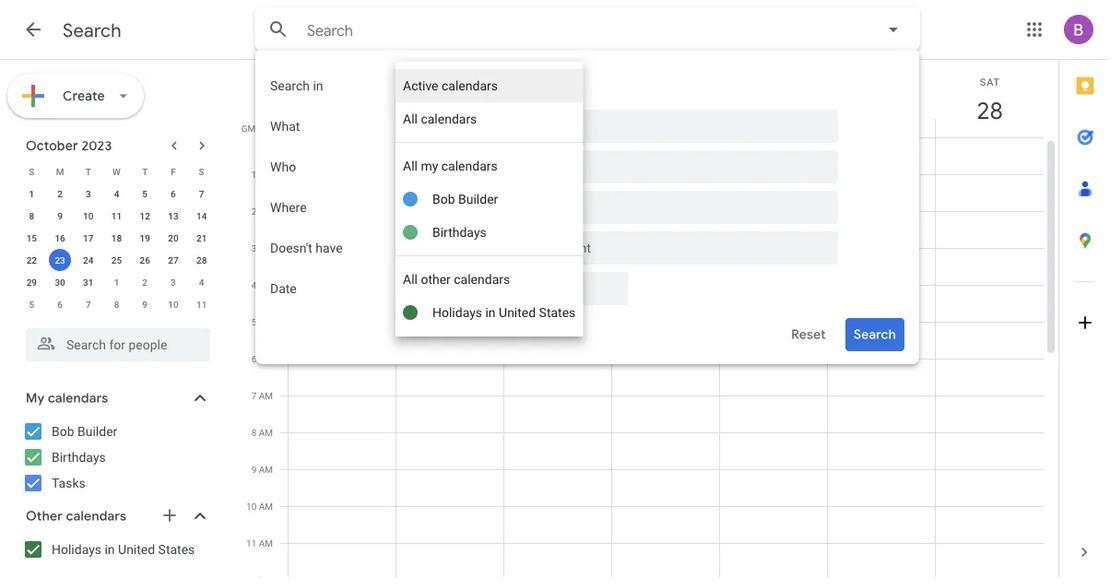 Task type: locate. For each thing, give the bounding box(es) containing it.
11 up 18
[[111, 210, 122, 221]]

bob builder down "all my calendars"
[[433, 191, 498, 207]]

28 grid
[[236, 60, 1059, 578]]

0 horizontal spatial 11
[[111, 210, 122, 221]]

calendar list box
[[396, 62, 583, 337]]

birthdays inside calendar "list box"
[[433, 225, 487, 240]]

1 horizontal spatial t
[[142, 166, 148, 177]]

11 down november 4 element
[[196, 299, 207, 310]]

calendars
[[442, 78, 498, 93], [442, 78, 498, 93], [421, 111, 477, 126], [442, 158, 498, 173], [454, 272, 510, 287], [48, 390, 108, 407], [66, 508, 126, 525]]

all for all my calendars
[[403, 158, 418, 173]]

0 vertical spatial 11
[[111, 210, 122, 221]]

november 3 element
[[162, 271, 184, 293]]

all my calendars
[[403, 158, 498, 173]]

f
[[171, 166, 176, 177]]

other calendars
[[26, 508, 126, 525]]

in
[[313, 78, 323, 93], [486, 305, 496, 320], [105, 542, 115, 557]]

2 t from the left
[[142, 166, 148, 177]]

4 am
[[251, 279, 273, 291]]

1 vertical spatial 3
[[251, 243, 257, 254]]

10 up 17
[[83, 210, 94, 221]]

7 down 31 element in the left of the page
[[86, 299, 91, 310]]

s left m
[[29, 166, 34, 177]]

2 horizontal spatial 7
[[251, 390, 257, 401]]

30 element
[[49, 271, 71, 293]]

2 cell from the left
[[397, 137, 504, 578]]

0 vertical spatial holidays in united states
[[433, 305, 576, 320]]

sat 28
[[976, 76, 1002, 126]]

holidays in united states down the other calendars dropdown button
[[52, 542, 195, 557]]

holidays in united states inside calendar "list box"
[[433, 305, 576, 320]]

1 horizontal spatial s
[[199, 166, 204, 177]]

all left my
[[403, 158, 418, 173]]

1 horizontal spatial bob
[[433, 191, 455, 207]]

4 column header from the left
[[611, 60, 720, 137]]

am down the 3 am at the left top
[[259, 279, 273, 291]]

9 up 10 am
[[251, 464, 257, 475]]

0 horizontal spatial 4
[[114, 188, 119, 199]]

gmt-
[[241, 123, 263, 134]]

26
[[140, 255, 150, 266]]

2 vertical spatial in
[[105, 542, 115, 557]]

0 vertical spatial 28
[[976, 95, 1002, 126]]

search right go back icon
[[63, 18, 122, 42]]

am for 7 am
[[259, 390, 273, 401]]

0 horizontal spatial bob
[[52, 424, 74, 439]]

0 vertical spatial birthdays
[[433, 225, 487, 240]]

2 horizontal spatial 9
[[251, 464, 257, 475]]

None search field
[[255, 7, 920, 364], [0, 321, 229, 362], [255, 7, 920, 364]]

1 vertical spatial holidays
[[52, 542, 101, 557]]

9
[[57, 210, 63, 221], [142, 299, 148, 310], [251, 464, 257, 475]]

1 horizontal spatial 28
[[976, 95, 1002, 126]]

18
[[111, 232, 122, 243]]

0 horizontal spatial 28
[[196, 255, 207, 266]]

9 up 16 element
[[57, 210, 63, 221]]

active
[[403, 78, 439, 93], [403, 78, 439, 93]]

5 down 29 element
[[29, 299, 34, 310]]

united
[[499, 305, 536, 320], [118, 542, 155, 557]]

10
[[83, 210, 94, 221], [168, 299, 179, 310], [246, 501, 257, 512]]

2 horizontal spatial 6
[[251, 353, 257, 364]]

6 inside 28 "grid"
[[251, 353, 257, 364]]

1 horizontal spatial 10
[[168, 299, 179, 310]]

2 for 2 am
[[251, 206, 257, 217]]

united down the other calendars dropdown button
[[118, 542, 155, 557]]

bob builder inside my calendars list
[[52, 424, 117, 439]]

2 inside 28 "grid"
[[251, 206, 257, 217]]

5 am from the top
[[259, 316, 273, 327]]

2 up november 9 element
[[142, 277, 148, 288]]

6 down 30 element
[[57, 299, 63, 310]]

6
[[171, 188, 176, 199], [57, 299, 63, 310], [251, 353, 257, 364]]

t
[[86, 166, 91, 177], [142, 166, 148, 177]]

0 horizontal spatial 6
[[57, 299, 63, 310]]

bob builder down my calendars
[[52, 424, 117, 439]]

1 horizontal spatial in
[[313, 78, 323, 93]]

21
[[196, 232, 207, 243]]

8 up 15 element
[[29, 210, 34, 221]]

4 for november 4 element
[[199, 277, 204, 288]]

2 horizontal spatial 3
[[251, 243, 257, 254]]

am up 2 am
[[259, 169, 273, 180]]

0 vertical spatial 5
[[142, 188, 148, 199]]

0 vertical spatial builder
[[458, 191, 498, 207]]

10 am from the top
[[259, 501, 273, 512]]

27 element
[[162, 249, 184, 271]]

1 horizontal spatial 9
[[142, 299, 148, 310]]

1 horizontal spatial bob builder
[[433, 191, 498, 207]]

1 horizontal spatial states
[[539, 305, 576, 320]]

3 for 3 am
[[251, 243, 257, 254]]

builder down "all my calendars"
[[458, 191, 498, 207]]

4 up 11 element
[[114, 188, 119, 199]]

search
[[63, 18, 122, 42], [270, 78, 310, 93]]

1 horizontal spatial builder
[[458, 191, 498, 207]]

18 element
[[106, 227, 128, 249]]

holidays
[[433, 305, 482, 320], [52, 542, 101, 557]]

2 for november 2 element
[[142, 277, 148, 288]]

3 am from the top
[[259, 243, 273, 254]]

search up what
[[270, 78, 310, 93]]

30
[[55, 277, 65, 288]]

1 vertical spatial all
[[403, 158, 418, 173]]

tab list
[[1060, 60, 1110, 527]]

0 horizontal spatial builder
[[77, 424, 117, 439]]

am for 1 am
[[259, 169, 273, 180]]

search heading
[[63, 18, 122, 42]]

0 horizontal spatial 5
[[29, 299, 34, 310]]

states down add other calendars image
[[158, 542, 195, 557]]

6 am from the top
[[259, 353, 273, 364]]

other calendars button
[[4, 502, 229, 531]]

holidays down all other calendars
[[433, 305, 482, 320]]

1 vertical spatial united
[[118, 542, 155, 557]]

november 4 element
[[191, 271, 213, 293]]

1 s from the left
[[29, 166, 34, 177]]

2 vertical spatial 10
[[246, 501, 257, 512]]

6 up 7 am on the left of page
[[251, 353, 257, 364]]

have
[[316, 240, 343, 255]]

28 column header
[[935, 60, 1044, 137]]

november 10 element
[[162, 293, 184, 315]]

1 vertical spatial 10
[[168, 299, 179, 310]]

24 element
[[77, 249, 99, 271]]

5 inside 28 "grid"
[[251, 316, 257, 327]]

am
[[259, 169, 273, 180], [259, 206, 273, 217], [259, 243, 273, 254], [259, 279, 273, 291], [259, 316, 273, 327], [259, 353, 273, 364], [259, 390, 273, 401], [259, 427, 273, 438], [259, 464, 273, 475], [259, 501, 273, 512], [259, 538, 273, 549]]

3 all from the top
[[403, 272, 418, 287]]

9 am from the top
[[259, 464, 273, 475]]

states
[[539, 305, 576, 320], [158, 542, 195, 557]]

s right f
[[199, 166, 204, 177]]

07
[[263, 123, 273, 134]]

am up "6 am"
[[259, 316, 273, 327]]

1 horizontal spatial 2
[[142, 277, 148, 288]]

0 horizontal spatial 10
[[83, 210, 94, 221]]

states inside calendar "list box"
[[539, 305, 576, 320]]

bob down "all my calendars"
[[433, 191, 455, 207]]

1 up november 8 element
[[114, 277, 119, 288]]

8 down november 1 element
[[114, 299, 119, 310]]

what
[[270, 119, 300, 134]]

november 8 element
[[106, 293, 128, 315]]

november 9 element
[[134, 293, 156, 315]]

builder down my calendars dropdown button
[[77, 424, 117, 439]]

8 for november 8 element
[[114, 299, 119, 310]]

7 up 14 element
[[199, 188, 204, 199]]

5 up 12 element
[[142, 188, 148, 199]]

birthdays up all other calendars
[[433, 225, 487, 240]]

1 up 15 element
[[29, 188, 34, 199]]

1 vertical spatial 9
[[142, 299, 148, 310]]

12
[[140, 210, 150, 221]]

am up 4 am
[[259, 243, 273, 254]]

2 left where
[[251, 206, 257, 217]]

1 horizontal spatial holidays in united states
[[433, 305, 576, 320]]

am up 7 am on the left of page
[[259, 353, 273, 364]]

4 up november 11 element
[[199, 277, 204, 288]]

0 vertical spatial 8
[[29, 210, 34, 221]]

7
[[199, 188, 204, 199], [86, 299, 91, 310], [251, 390, 257, 401]]

1 cell from the left
[[289, 137, 397, 578]]

1 vertical spatial 11
[[196, 299, 207, 310]]

0 horizontal spatial birthdays
[[52, 450, 106, 465]]

29 element
[[21, 271, 43, 293]]

create button
[[7, 74, 144, 118]]

0 vertical spatial united
[[499, 305, 536, 320]]

2 vertical spatial 5
[[251, 316, 257, 327]]

10 inside 28 "grid"
[[246, 501, 257, 512]]

23
[[55, 255, 65, 266]]

0 vertical spatial all
[[403, 111, 418, 126]]

1 vertical spatial in
[[486, 305, 496, 320]]

28 down sat at the right
[[976, 95, 1002, 126]]

holidays in united states down to
[[433, 305, 576, 320]]

28
[[976, 95, 1002, 126], [196, 255, 207, 266]]

1 horizontal spatial search
[[270, 78, 310, 93]]

0 vertical spatial 10
[[83, 210, 94, 221]]

Keywords not contained in event text field
[[403, 231, 824, 265]]

10 element
[[77, 205, 99, 227]]

28 down 21
[[196, 255, 207, 266]]

1 vertical spatial birthdays
[[52, 450, 106, 465]]

cell
[[289, 137, 397, 578], [397, 137, 504, 578], [504, 137, 612, 578], [612, 137, 720, 578], [720, 137, 828, 578], [828, 137, 936, 578], [936, 137, 1044, 578]]

0 vertical spatial states
[[539, 305, 576, 320]]

2 horizontal spatial 8
[[251, 427, 257, 438]]

0 vertical spatial search
[[63, 18, 122, 42]]

am down 10 am
[[259, 538, 273, 549]]

am down 8 am
[[259, 464, 273, 475]]

1 horizontal spatial 1
[[114, 277, 119, 288]]

2 inside november 2 element
[[142, 277, 148, 288]]

11
[[111, 210, 122, 221], [196, 299, 207, 310], [246, 538, 257, 549]]

2 horizontal spatial in
[[486, 305, 496, 320]]

t down 2023
[[86, 166, 91, 177]]

2 vertical spatial 8
[[251, 427, 257, 438]]

1 vertical spatial 28
[[196, 255, 207, 266]]

3 up "10" element
[[86, 188, 91, 199]]

1 vertical spatial 7
[[86, 299, 91, 310]]

1
[[251, 169, 257, 180], [29, 188, 34, 199], [114, 277, 119, 288]]

0 horizontal spatial 7
[[86, 299, 91, 310]]

9 down november 2 element
[[142, 299, 148, 310]]

16
[[55, 232, 65, 243]]

1 vertical spatial 5
[[29, 299, 34, 310]]

8
[[29, 210, 34, 221], [114, 299, 119, 310], [251, 427, 257, 438]]

4 left date
[[251, 279, 257, 291]]

1 horizontal spatial 11
[[196, 299, 207, 310]]

1 inside 28 "grid"
[[251, 169, 257, 180]]

3 column header from the left
[[504, 60, 612, 137]]

october 2023 grid
[[18, 160, 216, 315]]

Search text field
[[307, 21, 831, 40]]

2 vertical spatial 7
[[251, 390, 257, 401]]

1 vertical spatial bob builder
[[52, 424, 117, 439]]

united down to
[[499, 305, 536, 320]]

am up 9 am
[[259, 427, 273, 438]]

2 horizontal spatial 10
[[246, 501, 257, 512]]

12 element
[[134, 205, 156, 227]]

2 vertical spatial all
[[403, 272, 418, 287]]

10 for 10 am
[[246, 501, 257, 512]]

0 horizontal spatial holidays in united states
[[52, 542, 195, 557]]

11 am from the top
[[259, 538, 273, 549]]

all left other
[[403, 272, 418, 287]]

28 link
[[969, 89, 1011, 132]]

1 horizontal spatial 4
[[199, 277, 204, 288]]

27
[[168, 255, 179, 266]]

4
[[114, 188, 119, 199], [199, 277, 204, 288], [251, 279, 257, 291]]

5 up "6 am"
[[251, 316, 257, 327]]

1 vertical spatial 1
[[29, 188, 34, 199]]

2
[[57, 188, 63, 199], [251, 206, 257, 217], [142, 277, 148, 288]]

10 am
[[246, 501, 273, 512]]

holidays down other calendars
[[52, 542, 101, 557]]

1 horizontal spatial 7
[[199, 188, 204, 199]]

6 down f
[[171, 188, 176, 199]]

1 left who
[[251, 169, 257, 180]]

From date text field
[[403, 272, 484, 305]]

3 down 27 element
[[171, 277, 176, 288]]

t left f
[[142, 166, 148, 177]]

all
[[403, 111, 418, 126], [403, 158, 418, 173], [403, 272, 418, 287]]

1 vertical spatial search
[[270, 78, 310, 93]]

row containing 5
[[18, 293, 216, 315]]

am down 1 am
[[259, 206, 273, 217]]

1 horizontal spatial 5
[[142, 188, 148, 199]]

10 down november 3 element
[[168, 299, 179, 310]]

to
[[506, 281, 518, 296]]

1 vertical spatial states
[[158, 542, 195, 557]]

1 horizontal spatial 6
[[171, 188, 176, 199]]

6 column header from the left
[[827, 60, 936, 137]]

2 all from the top
[[403, 158, 418, 173]]

my
[[26, 390, 45, 407]]

11 down 10 am
[[246, 538, 257, 549]]

calendars inside dropdown button
[[66, 508, 126, 525]]

11 element
[[106, 205, 128, 227]]

10 up 11 am
[[246, 501, 257, 512]]

6 for 6 am
[[251, 353, 257, 364]]

15 element
[[21, 227, 43, 249]]

builder
[[458, 191, 498, 207], [77, 424, 117, 439]]

all up "all my calendars"
[[403, 111, 418, 126]]

am down 9 am
[[259, 501, 273, 512]]

9 inside 28 "grid"
[[251, 464, 257, 475]]

1 vertical spatial builder
[[77, 424, 117, 439]]

bob builder
[[433, 191, 498, 207], [52, 424, 117, 439]]

2 vertical spatial 6
[[251, 353, 257, 364]]

birthdays
[[433, 225, 487, 240], [52, 450, 106, 465]]

am for 4 am
[[259, 279, 273, 291]]

row
[[280, 137, 1044, 578], [18, 160, 216, 183], [18, 183, 216, 205], [18, 205, 216, 227], [18, 227, 216, 249], [18, 249, 216, 271], [18, 271, 216, 293], [18, 293, 216, 315]]

4 inside 28 "grid"
[[251, 279, 257, 291]]

birthdays up the 'tasks'
[[52, 450, 106, 465]]

3 left doesn't at top left
[[251, 243, 257, 254]]

11 for 11 element
[[111, 210, 122, 221]]

1 horizontal spatial 8
[[114, 299, 119, 310]]

8 up 9 am
[[251, 427, 257, 438]]

3
[[86, 188, 91, 199], [251, 243, 257, 254], [171, 277, 176, 288]]

united inside calendar "list box"
[[499, 305, 536, 320]]

1 vertical spatial 8
[[114, 299, 119, 310]]

2 down m
[[57, 188, 63, 199]]

8 am from the top
[[259, 427, 273, 438]]

0 horizontal spatial 9
[[57, 210, 63, 221]]

2 horizontal spatial 2
[[251, 206, 257, 217]]

1 horizontal spatial united
[[499, 305, 536, 320]]

3 am
[[251, 243, 273, 254]]

23 cell
[[46, 249, 74, 271]]

5 for "november 5" element
[[29, 299, 34, 310]]

all for all other calendars
[[403, 272, 418, 287]]

2023
[[82, 137, 112, 154]]

5
[[142, 188, 148, 199], [29, 299, 34, 310], [251, 316, 257, 327]]

4 am from the top
[[259, 279, 273, 291]]

am for 8 am
[[259, 427, 273, 438]]

17
[[83, 232, 94, 243]]

2 vertical spatial 9
[[251, 464, 257, 475]]

2 horizontal spatial 11
[[246, 538, 257, 549]]

am down "6 am"
[[259, 390, 273, 401]]

28 inside october 2023 grid
[[196, 255, 207, 266]]

11 inside 28 "grid"
[[246, 538, 257, 549]]

26 element
[[134, 249, 156, 271]]

3 inside november 3 element
[[171, 277, 176, 288]]

1 horizontal spatial holidays
[[433, 305, 482, 320]]

1 am from the top
[[259, 169, 273, 180]]

2 vertical spatial 3
[[171, 277, 176, 288]]

bob down my calendars
[[52, 424, 74, 439]]

1 horizontal spatial birthdays
[[433, 225, 487, 240]]

1 vertical spatial 6
[[57, 299, 63, 310]]

column header
[[288, 60, 397, 137], [396, 60, 504, 137], [504, 60, 612, 137], [611, 60, 720, 137], [719, 60, 828, 137], [827, 60, 936, 137]]

2 am from the top
[[259, 206, 273, 217]]

0 horizontal spatial bob builder
[[52, 424, 117, 439]]

holidays in united states
[[433, 305, 576, 320], [52, 542, 195, 557]]

2 vertical spatial 11
[[246, 538, 257, 549]]

7 am from the top
[[259, 390, 273, 401]]

s
[[29, 166, 34, 177], [199, 166, 204, 177]]

1 all from the top
[[403, 111, 418, 126]]

my calendars button
[[4, 384, 229, 413]]

7 inside 28 "grid"
[[251, 390, 257, 401]]

13 element
[[162, 205, 184, 227]]

2 am
[[251, 206, 273, 217]]

search in
[[270, 78, 323, 93]]

8 inside "grid"
[[251, 427, 257, 438]]

row containing s
[[18, 160, 216, 183]]

tasks
[[52, 475, 86, 491]]

row group
[[18, 183, 216, 315]]

my calendars list
[[4, 417, 229, 498]]

2 vertical spatial 2
[[142, 277, 148, 288]]

3 inside 28 "grid"
[[251, 243, 257, 254]]

0 horizontal spatial 3
[[86, 188, 91, 199]]

2 s from the left
[[199, 166, 204, 177]]

states down keywords not contained in event text box at the top of page
[[539, 305, 576, 320]]

0 vertical spatial bob
[[433, 191, 455, 207]]

bob
[[433, 191, 455, 207], [52, 424, 74, 439]]

bob builder inside calendar "list box"
[[433, 191, 498, 207]]

active calendars
[[403, 78, 498, 93], [403, 78, 498, 93]]

doesn't
[[270, 240, 312, 255]]

7 down "6 am"
[[251, 390, 257, 401]]

2 vertical spatial 1
[[114, 277, 119, 288]]

my
[[421, 158, 438, 173]]

0 horizontal spatial united
[[118, 542, 155, 557]]

october 2023
[[26, 137, 112, 154]]



Task type: vqa. For each thing, say whether or not it's contained in the screenshot.


Task type: describe. For each thing, give the bounding box(es) containing it.
25 element
[[106, 249, 128, 271]]

20 element
[[162, 227, 184, 249]]

builder inside calendar "list box"
[[458, 191, 498, 207]]

1 for november 1 element
[[114, 277, 119, 288]]

8 for 8 am
[[251, 427, 257, 438]]

10 for november 10 element
[[168, 299, 179, 310]]

row inside 28 "grid"
[[280, 137, 1044, 578]]

am for 10 am
[[259, 501, 273, 512]]

november 11 element
[[191, 293, 213, 315]]

9 am
[[251, 464, 273, 475]]

19
[[140, 232, 150, 243]]

22
[[26, 255, 37, 266]]

1 t from the left
[[86, 166, 91, 177]]

november 7 element
[[77, 293, 99, 315]]

Keywords contained in event text field
[[403, 110, 824, 143]]

19 element
[[134, 227, 156, 249]]

20
[[168, 232, 179, 243]]

31 element
[[77, 271, 99, 293]]

23, today element
[[49, 249, 71, 271]]

search for search
[[63, 18, 122, 42]]

am for 6 am
[[259, 353, 273, 364]]

none search field search for people
[[0, 321, 229, 362]]

row containing 1
[[18, 183, 216, 205]]

11 for 11 am
[[246, 538, 257, 549]]

To date text field
[[533, 272, 614, 305]]

14
[[196, 210, 207, 221]]

1 am
[[251, 169, 273, 180]]

doesn't have
[[270, 240, 343, 255]]

Enter a participant or organizer text field
[[403, 150, 824, 184]]

6 am
[[251, 353, 273, 364]]

29
[[26, 277, 37, 288]]

birthdays inside my calendars list
[[52, 450, 106, 465]]

search options image
[[875, 11, 912, 48]]

am for 9 am
[[259, 464, 273, 475]]

17 element
[[77, 227, 99, 249]]

0 horizontal spatial 8
[[29, 210, 34, 221]]

0 vertical spatial in
[[313, 78, 323, 93]]

date
[[270, 281, 297, 296]]

w
[[113, 166, 121, 177]]

5 cell from the left
[[720, 137, 828, 578]]

5 column header from the left
[[719, 60, 828, 137]]

28 inside column header
[[976, 95, 1002, 126]]

3 cell from the left
[[504, 137, 612, 578]]

7 for 7 am
[[251, 390, 257, 401]]

0 vertical spatial 3
[[86, 188, 91, 199]]

gmt-07
[[241, 123, 273, 134]]

who
[[270, 159, 296, 174]]

9 for 9 am
[[251, 464, 257, 475]]

1 vertical spatial holidays in united states
[[52, 542, 195, 557]]

my calendars
[[26, 390, 108, 407]]

search for search in
[[270, 78, 310, 93]]

search image
[[260, 11, 297, 48]]

6 for november 6 element at the left bottom of the page
[[57, 299, 63, 310]]

in inside calendar "list box"
[[486, 305, 496, 320]]

sat
[[980, 76, 1001, 88]]

7 for november 7 element
[[86, 299, 91, 310]]

am for 5 am
[[259, 316, 273, 327]]

row group containing 1
[[18, 183, 216, 315]]

28 element
[[191, 249, 213, 271]]

5 for 5 am
[[251, 316, 257, 327]]

1 for 1 am
[[251, 169, 257, 180]]

1 column header from the left
[[288, 60, 397, 137]]

october
[[26, 137, 78, 154]]

31
[[83, 277, 94, 288]]

bob inside calendar "list box"
[[433, 191, 455, 207]]

9 for november 9 element
[[142, 299, 148, 310]]

am for 11 am
[[259, 538, 273, 549]]

0 horizontal spatial 1
[[29, 188, 34, 199]]

5 am
[[251, 316, 273, 327]]

13
[[168, 210, 179, 221]]

row containing 22
[[18, 249, 216, 271]]

8 am
[[251, 427, 273, 438]]

m
[[56, 166, 64, 177]]

all calendars
[[403, 111, 477, 126]]

24
[[83, 255, 94, 266]]

4 for 4 am
[[251, 279, 257, 291]]

15
[[26, 232, 37, 243]]

3 for november 3 element
[[171, 277, 176, 288]]

holidays inside calendar "list box"
[[433, 305, 482, 320]]

row containing 15
[[18, 227, 216, 249]]

where
[[270, 200, 307, 215]]

4 cell from the left
[[612, 137, 720, 578]]

november 2 element
[[134, 271, 156, 293]]

11 am
[[246, 538, 273, 549]]

16 element
[[49, 227, 71, 249]]

0 vertical spatial 9
[[57, 210, 63, 221]]

builder inside my calendars list
[[77, 424, 117, 439]]

november 5 element
[[21, 293, 43, 315]]

2 column header from the left
[[396, 60, 504, 137]]

bob inside my calendars list
[[52, 424, 74, 439]]

0 vertical spatial 2
[[57, 188, 63, 199]]

7 cell from the left
[[936, 137, 1044, 578]]

november 6 element
[[49, 293, 71, 315]]

11 for november 11 element
[[196, 299, 207, 310]]

november 1 element
[[106, 271, 128, 293]]

am for 3 am
[[259, 243, 273, 254]]

22 element
[[21, 249, 43, 271]]

create
[[63, 88, 105, 104]]

25
[[111, 255, 122, 266]]

row containing 29
[[18, 271, 216, 293]]

10 for "10" element
[[83, 210, 94, 221]]

14 element
[[191, 205, 213, 227]]

0 horizontal spatial holidays
[[52, 542, 101, 557]]

Enter a location or room text field
[[403, 191, 824, 224]]

calendars inside dropdown button
[[48, 390, 108, 407]]

21 element
[[191, 227, 213, 249]]

Search for people text field
[[37, 328, 199, 362]]

6 cell from the left
[[828, 137, 936, 578]]

0 vertical spatial 7
[[199, 188, 204, 199]]

other
[[26, 508, 63, 525]]

add other calendars image
[[160, 506, 179, 525]]

all other calendars
[[403, 272, 510, 287]]

0 horizontal spatial in
[[105, 542, 115, 557]]

7 am
[[251, 390, 273, 401]]

row containing 8
[[18, 205, 216, 227]]

0 horizontal spatial states
[[158, 542, 195, 557]]

am for 2 am
[[259, 206, 273, 217]]

other
[[421, 272, 451, 287]]

all for all calendars
[[403, 111, 418, 126]]

go back image
[[22, 18, 44, 41]]



